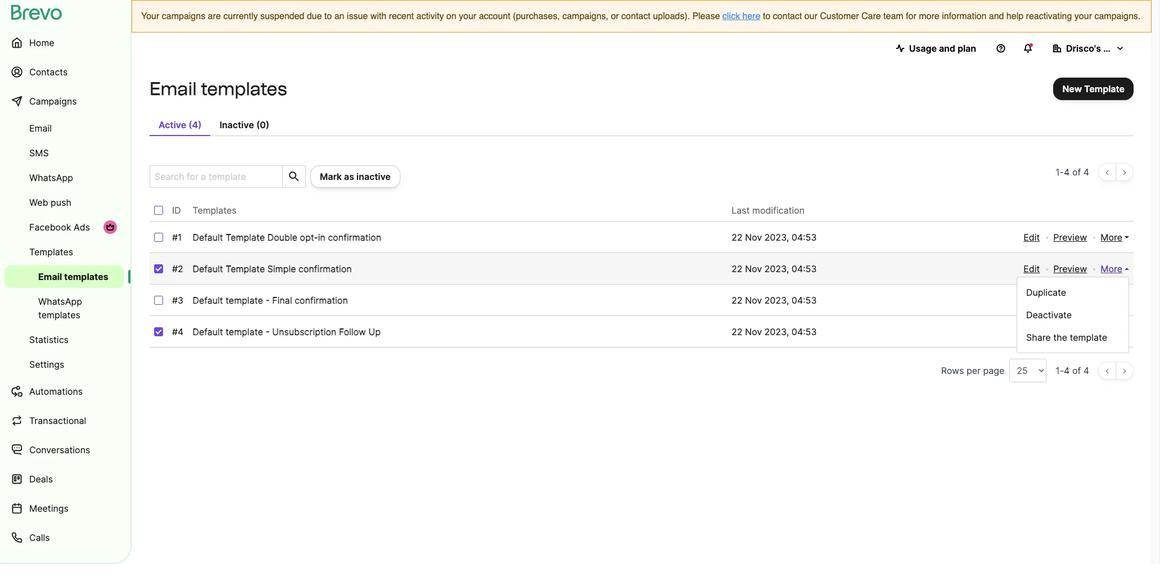 Task type: locate. For each thing, give the bounding box(es) containing it.
mark as inactive
[[320, 171, 391, 182]]

( right active at the left of the page
[[189, 119, 192, 130]]

1 horizontal spatial and
[[989, 11, 1004, 21]]

deactivate
[[1027, 309, 1072, 321]]

email templates inside 'email templates' link
[[38, 271, 108, 282]]

0 vertical spatial more button
[[1101, 231, 1129, 244]]

0 horizontal spatial )
[[198, 119, 202, 130]]

) right active at the left of the page
[[198, 119, 202, 130]]

page
[[983, 365, 1005, 376]]

1 of from the top
[[1073, 166, 1081, 178]]

confirmation up unsubscription on the bottom left
[[295, 295, 348, 306]]

2 vertical spatial 1
[[1056, 365, 1060, 376]]

double
[[267, 232, 297, 243]]

of
[[1073, 166, 1081, 178], [1073, 365, 1081, 376]]

to left an
[[324, 11, 332, 21]]

0 horizontal spatial and
[[939, 43, 956, 54]]

2 ) from the left
[[266, 119, 269, 130]]

22 for in
[[732, 232, 743, 243]]

2 edit link from the top
[[1024, 262, 1040, 276]]

conversations link
[[4, 436, 124, 463]]

usage and plan
[[909, 43, 976, 54]]

2 more from the top
[[1101, 263, 1123, 274]]

and left plan
[[939, 43, 956, 54]]

default for default template double opt-in confirmation
[[193, 232, 223, 243]]

1 vertical spatial more button
[[1101, 262, 1129, 276]]

22 nov 2023, 04:53
[[732, 232, 817, 243], [732, 263, 817, 274], [732, 295, 817, 306], [732, 326, 817, 337]]

# down # 2
[[172, 295, 178, 306]]

plan
[[958, 43, 976, 54]]

templates
[[193, 205, 237, 216], [29, 246, 73, 258]]

drisco's
[[1066, 43, 1101, 54]]

edit
[[1024, 232, 1040, 243], [1024, 263, 1040, 274], [1024, 295, 1040, 306], [1024, 326, 1040, 337]]

template left final
[[226, 295, 263, 306]]

3 more button from the top
[[1101, 325, 1129, 339]]

4 04:53 from the top
[[792, 326, 817, 337]]

new template button
[[1054, 78, 1134, 100]]

email up sms
[[29, 123, 52, 134]]

3 # from the top
[[172, 295, 178, 306]]

default for default template - unsubscription follow up
[[193, 326, 223, 337]]

confirmation down "in"
[[299, 263, 352, 274]]

more for default template double opt-in confirmation
[[1101, 232, 1123, 243]]

# down # 3
[[172, 326, 178, 337]]

0 vertical spatial and
[[989, 11, 1004, 21]]

template
[[226, 295, 263, 306], [226, 326, 263, 337], [1070, 332, 1108, 343]]

4 # from the top
[[172, 326, 178, 337]]

nov for in
[[745, 232, 762, 243]]

04:53 for confirmation
[[792, 295, 817, 306]]

1 # from the top
[[172, 232, 178, 243]]

recent
[[389, 11, 414, 21]]

contact
[[622, 11, 651, 21], [773, 11, 802, 21]]

2 vertical spatial email
[[38, 271, 62, 282]]

contact left our
[[773, 11, 802, 21]]

2 vertical spatial more
[[1101, 326, 1123, 337]]

1 04:53 from the top
[[792, 232, 817, 243]]

1 horizontal spatial to
[[763, 11, 771, 21]]

simple
[[267, 263, 296, 274]]

edit link for confirmation
[[1024, 294, 1040, 307]]

1 2023, from the top
[[765, 232, 789, 243]]

( right inactive
[[256, 119, 260, 130]]

# for 3
[[172, 295, 178, 306]]

more
[[1101, 232, 1123, 243], [1101, 263, 1123, 274], [1101, 326, 1123, 337]]

usage and plan button
[[887, 37, 985, 60]]

whatsapp templates
[[38, 296, 82, 321]]

2 vertical spatial more button
[[1101, 325, 1129, 339]]

email up active at the left of the page
[[150, 78, 197, 100]]

22 nov 2023, 04:53 for follow
[[732, 326, 817, 337]]

and inside "button"
[[939, 43, 956, 54]]

whatsapp inside the whatsapp templates link
[[38, 296, 82, 307]]

settings
[[29, 359, 64, 370]]

4 2023, from the top
[[765, 326, 789, 337]]

facebook ads
[[29, 222, 90, 233]]

facebook
[[29, 222, 71, 233]]

1 edit from the top
[[1024, 232, 1040, 243]]

whatsapp for whatsapp
[[29, 172, 73, 183]]

whatsapp for whatsapp templates
[[38, 296, 82, 307]]

1 vertical spatial templates
[[29, 246, 73, 258]]

preview for follow
[[1054, 326, 1087, 337]]

#
[[172, 232, 178, 243], [172, 263, 178, 274], [172, 295, 178, 306], [172, 326, 178, 337]]

deactivate link
[[1018, 304, 1129, 326]]

0 horizontal spatial to
[[324, 11, 332, 21]]

as
[[344, 171, 354, 182]]

templates up statistics link
[[38, 309, 80, 321]]

0 vertical spatial more
[[1101, 232, 1123, 243]]

04:53
[[792, 232, 817, 243], [792, 263, 817, 274], [792, 295, 817, 306], [792, 326, 817, 337]]

templates down campaign name search box at the top left of the page
[[193, 205, 237, 216]]

templates down facebook
[[29, 246, 73, 258]]

team
[[884, 11, 904, 21]]

3 04:53 from the top
[[792, 295, 817, 306]]

1 vertical spatial whatsapp
[[38, 296, 82, 307]]

3 22 from the top
[[732, 295, 743, 306]]

preview link for follow
[[1054, 325, 1087, 339]]

opt-
[[300, 232, 318, 243]]

whatsapp templates link
[[4, 290, 124, 326]]

inactive
[[356, 171, 391, 182]]

template inside new template button
[[1084, 83, 1125, 94]]

1 vertical spatial more
[[1101, 263, 1123, 274]]

templates up inactive ( 0 )
[[201, 78, 287, 100]]

nov for confirmation
[[745, 295, 762, 306]]

1 22 from the top
[[732, 232, 743, 243]]

1 horizontal spatial email templates
[[150, 78, 287, 100]]

) right inactive
[[266, 119, 269, 130]]

usage
[[909, 43, 937, 54]]

4 edit from the top
[[1024, 326, 1040, 337]]

templates down templates link at top left
[[64, 271, 108, 282]]

-
[[1060, 166, 1064, 178], [266, 295, 270, 306], [266, 326, 270, 337], [1060, 365, 1064, 376]]

2 # from the top
[[172, 263, 178, 274]]

1 horizontal spatial your
[[1075, 11, 1092, 21]]

3 nov from the top
[[745, 295, 762, 306]]

template for unsubscription
[[226, 326, 263, 337]]

more button for confirmation
[[1101, 231, 1129, 244]]

04:53 for follow
[[792, 326, 817, 337]]

# 3
[[172, 295, 184, 306]]

left___rvooi image
[[106, 223, 115, 232]]

# 1
[[172, 232, 182, 243]]

3 preview link from the top
[[1054, 294, 1087, 307]]

default right # 1
[[193, 232, 223, 243]]

0 horizontal spatial email templates
[[38, 271, 108, 282]]

email templates
[[150, 78, 287, 100], [38, 271, 108, 282]]

3 edit link from the top
[[1024, 294, 1040, 307]]

4 edit link from the top
[[1024, 325, 1040, 339]]

1 to from the left
[[324, 11, 332, 21]]

1 horizontal spatial templates
[[193, 205, 237, 216]]

2 to from the left
[[763, 11, 771, 21]]

active
[[159, 119, 186, 130]]

0 vertical spatial template
[[1084, 83, 1125, 94]]

1 vertical spatial email templates
[[38, 271, 108, 282]]

3 2023, from the top
[[765, 295, 789, 306]]

template down deactivate link
[[1070, 332, 1108, 343]]

0 horizontal spatial your
[[459, 11, 477, 21]]

contacts link
[[4, 58, 124, 85]]

default for default template - final confirmation
[[193, 295, 223, 306]]

Campaign name search field
[[150, 166, 278, 187]]

1 default from the top
[[193, 232, 223, 243]]

default right "3"
[[193, 295, 223, 306]]

preview link for confirmation
[[1054, 294, 1087, 307]]

0 vertical spatial 1 - 4 of 4
[[1056, 166, 1090, 178]]

templates inside the whatsapp templates
[[38, 309, 80, 321]]

click here link
[[723, 11, 761, 21]]

email templates up inactive
[[150, 78, 287, 100]]

1 edit link from the top
[[1024, 231, 1040, 244]]

contact right the or
[[622, 11, 651, 21]]

1 preview from the top
[[1054, 232, 1087, 243]]

0 horizontal spatial (
[[189, 119, 192, 130]]

0 horizontal spatial contact
[[622, 11, 651, 21]]

home link
[[4, 29, 124, 56]]

automations link
[[4, 378, 124, 405]]

2023,
[[765, 232, 789, 243], [765, 263, 789, 274], [765, 295, 789, 306], [765, 326, 789, 337]]

3 more from the top
[[1101, 326, 1123, 337]]

1 ( from the left
[[189, 119, 192, 130]]

more button
[[1101, 231, 1129, 244], [1101, 262, 1129, 276], [1101, 325, 1129, 339]]

statistics
[[29, 334, 69, 345]]

0 vertical spatial of
[[1073, 166, 1081, 178]]

sms
[[29, 147, 49, 159]]

default right 2 at top
[[193, 263, 223, 274]]

1 vertical spatial and
[[939, 43, 956, 54]]

here
[[743, 11, 761, 21]]

template down the default template - final confirmation
[[226, 326, 263, 337]]

1 vertical spatial 1
[[178, 232, 182, 243]]

0 vertical spatial email templates
[[150, 78, 287, 100]]

2 vertical spatial template
[[226, 263, 265, 274]]

3 preview from the top
[[1054, 295, 1087, 306]]

2 vertical spatial templates
[[38, 309, 80, 321]]

( for 4
[[189, 119, 192, 130]]

22 for follow
[[732, 326, 743, 337]]

template for default template simple confirmation
[[226, 263, 265, 274]]

whatsapp link
[[4, 166, 124, 189]]

your up drisco's
[[1075, 11, 1092, 21]]

22
[[732, 232, 743, 243], [732, 263, 743, 274], [732, 295, 743, 306], [732, 326, 743, 337]]

care
[[862, 11, 881, 21]]

email templates down templates link at top left
[[38, 271, 108, 282]]

last
[[732, 205, 750, 216]]

reactivating
[[1026, 11, 1072, 21]]

4 nov from the top
[[745, 326, 762, 337]]

4 22 from the top
[[732, 326, 743, 337]]

4
[[192, 119, 198, 130], [1064, 166, 1070, 178], [1084, 166, 1090, 178], [178, 326, 184, 337], [1064, 365, 1070, 376], [1084, 365, 1090, 376]]

1 preview link from the top
[[1054, 231, 1087, 244]]

drinks
[[1104, 43, 1132, 54]]

default template simple confirmation link
[[193, 263, 352, 274]]

1 horizontal spatial (
[[256, 119, 260, 130]]

template left simple on the left top of page
[[226, 263, 265, 274]]

new
[[1063, 83, 1082, 94]]

or
[[611, 11, 619, 21]]

4 default from the top
[[193, 326, 223, 337]]

)
[[198, 119, 202, 130], [266, 119, 269, 130]]

1 ) from the left
[[198, 119, 202, 130]]

1 vertical spatial email
[[29, 123, 52, 134]]

3 edit from the top
[[1024, 295, 1040, 306]]

2 1 - 4 of 4 from the top
[[1056, 365, 1090, 376]]

4 preview from the top
[[1054, 326, 1087, 337]]

3 22 nov 2023, 04:53 from the top
[[732, 295, 817, 306]]

2 preview link from the top
[[1054, 262, 1087, 276]]

1
[[1056, 166, 1060, 178], [178, 232, 182, 243], [1056, 365, 1060, 376]]

per
[[967, 365, 981, 376]]

# down # 1
[[172, 263, 178, 274]]

confirmation right "in"
[[328, 232, 381, 243]]

your
[[459, 11, 477, 21], [1075, 11, 1092, 21]]

3 default from the top
[[193, 295, 223, 306]]

template right new
[[1084, 83, 1125, 94]]

4 22 nov 2023, 04:53 from the top
[[732, 326, 817, 337]]

0 horizontal spatial templates
[[29, 246, 73, 258]]

your right on
[[459, 11, 477, 21]]

whatsapp up web push
[[29, 172, 73, 183]]

email down templates link at top left
[[38, 271, 62, 282]]

4 preview link from the top
[[1054, 325, 1087, 339]]

# down id
[[172, 232, 178, 243]]

confirmation
[[328, 232, 381, 243], [299, 263, 352, 274], [295, 295, 348, 306]]

whatsapp down 'email templates' link
[[38, 296, 82, 307]]

template left the double
[[226, 232, 265, 243]]

1 vertical spatial 1 - 4 of 4
[[1056, 365, 1090, 376]]

1 vertical spatial of
[[1073, 365, 1081, 376]]

template
[[1084, 83, 1125, 94], [226, 232, 265, 243], [226, 263, 265, 274]]

1 more from the top
[[1101, 232, 1123, 243]]

1 vertical spatial templates
[[64, 271, 108, 282]]

1 nov from the top
[[745, 232, 762, 243]]

1 22 nov 2023, 04:53 from the top
[[732, 232, 817, 243]]

share
[[1027, 332, 1051, 343]]

2 contact from the left
[[773, 11, 802, 21]]

share the template link
[[1018, 326, 1129, 349]]

# for 2
[[172, 263, 178, 274]]

1 more button from the top
[[1101, 231, 1129, 244]]

1 1 - 4 of 4 from the top
[[1056, 166, 1090, 178]]

email
[[150, 78, 197, 100], [29, 123, 52, 134], [38, 271, 62, 282]]

2 ( from the left
[[256, 119, 260, 130]]

whatsapp inside whatsapp 'link'
[[29, 172, 73, 183]]

inactive
[[220, 119, 254, 130]]

to right here in the right of the page
[[763, 11, 771, 21]]

default template - unsubscription follow up
[[193, 326, 381, 337]]

and left 'help'
[[989, 11, 1004, 21]]

default right # 4
[[193, 326, 223, 337]]

preview for confirmation
[[1054, 295, 1087, 306]]

0 vertical spatial whatsapp
[[29, 172, 73, 183]]

1 horizontal spatial )
[[266, 119, 269, 130]]

1 horizontal spatial contact
[[773, 11, 802, 21]]

( for 0
[[256, 119, 260, 130]]

1 vertical spatial template
[[226, 232, 265, 243]]

2 default from the top
[[193, 263, 223, 274]]



Task type: describe. For each thing, give the bounding box(es) containing it.
# for 1
[[172, 232, 178, 243]]

click
[[723, 11, 740, 21]]

our
[[805, 11, 818, 21]]

campaigns,
[[563, 11, 609, 21]]

meetings link
[[4, 495, 124, 522]]

template for default template double opt-in confirmation
[[226, 232, 265, 243]]

transactional link
[[4, 407, 124, 434]]

rows per page
[[941, 365, 1005, 376]]

# for 4
[[172, 326, 178, 337]]

2023, for in
[[765, 232, 789, 243]]

mark as inactive button
[[310, 165, 400, 188]]

suspended
[[260, 11, 304, 21]]

follow
[[339, 326, 366, 337]]

settings link
[[4, 353, 124, 376]]

share the template
[[1027, 332, 1108, 343]]

modification
[[752, 205, 805, 216]]

statistics link
[[4, 328, 124, 351]]

account
[[479, 11, 511, 21]]

home
[[29, 37, 54, 48]]

the
[[1054, 332, 1068, 343]]

2 vertical spatial confirmation
[[295, 295, 348, 306]]

inactive ( 0 )
[[220, 119, 269, 130]]

due
[[307, 11, 322, 21]]

2 more button from the top
[[1101, 262, 1129, 276]]

0
[[260, 119, 266, 130]]

edit link for in
[[1024, 231, 1040, 244]]

edit for in
[[1024, 232, 1040, 243]]

2 edit from the top
[[1024, 263, 1040, 274]]

id
[[172, 205, 181, 216]]

email templates link
[[4, 265, 124, 288]]

2
[[178, 263, 183, 274]]

2 of from the top
[[1073, 365, 1081, 376]]

an
[[334, 11, 344, 21]]

template for final
[[226, 295, 263, 306]]

email link
[[4, 117, 124, 139]]

2 22 nov 2023, 04:53 from the top
[[732, 263, 817, 274]]

templates for 'email templates' link
[[64, 271, 108, 282]]

default template double opt-in confirmation link
[[193, 232, 381, 243]]

) for active ( 4 )
[[198, 119, 202, 130]]

drisco's drinks button
[[1044, 37, 1134, 60]]

calls link
[[4, 524, 124, 551]]

web push link
[[4, 191, 124, 214]]

default template - final confirmation
[[193, 295, 348, 306]]

2 your from the left
[[1075, 11, 1092, 21]]

unsubscription
[[272, 326, 336, 337]]

(purchases,
[[513, 11, 560, 21]]

22 for confirmation
[[732, 295, 743, 306]]

0 vertical spatial confirmation
[[328, 232, 381, 243]]

) for inactive ( 0 )
[[266, 119, 269, 130]]

web push
[[29, 197, 71, 208]]

push
[[51, 197, 71, 208]]

with
[[370, 11, 386, 21]]

campaigns.
[[1095, 11, 1141, 21]]

default for default template simple confirmation
[[193, 263, 223, 274]]

edit for confirmation
[[1024, 295, 1040, 306]]

22 nov 2023, 04:53 for in
[[732, 232, 817, 243]]

edit for follow
[[1024, 326, 1040, 337]]

0 vertical spatial email
[[150, 78, 197, 100]]

2 preview from the top
[[1054, 263, 1087, 274]]

information
[[942, 11, 987, 21]]

2 22 from the top
[[732, 263, 743, 274]]

default template double opt-in confirmation
[[193, 232, 381, 243]]

conversations
[[29, 444, 90, 456]]

are
[[208, 11, 221, 21]]

ads
[[74, 222, 90, 233]]

help
[[1007, 11, 1024, 21]]

0 vertical spatial 1
[[1056, 166, 1060, 178]]

your
[[141, 11, 159, 21]]

nov for follow
[[745, 326, 762, 337]]

template for new template
[[1084, 83, 1125, 94]]

mark
[[320, 171, 342, 182]]

your campaigns are currently suspended due to an issue with recent activity on your account (purchases, campaigns, or contact uploads). please click here to contact our customer care team for more information and help reactivating your campaigns.
[[141, 11, 1141, 21]]

edit link for follow
[[1024, 325, 1040, 339]]

uploads).
[[653, 11, 690, 21]]

templates link
[[4, 241, 124, 263]]

for
[[906, 11, 917, 21]]

22 nov 2023, 04:53 for confirmation
[[732, 295, 817, 306]]

meetings
[[29, 503, 69, 514]]

2 2023, from the top
[[765, 263, 789, 274]]

rows
[[941, 365, 964, 376]]

last modification
[[732, 205, 805, 216]]

# 2
[[172, 263, 183, 274]]

preview link for in
[[1054, 231, 1087, 244]]

campaigns link
[[4, 88, 124, 115]]

templates for the whatsapp templates link
[[38, 309, 80, 321]]

2023, for follow
[[765, 326, 789, 337]]

default template - unsubscription follow up link
[[193, 326, 381, 337]]

more for default template - unsubscription follow up
[[1101, 326, 1123, 337]]

1 your from the left
[[459, 11, 477, 21]]

up
[[369, 326, 381, 337]]

sms link
[[4, 142, 124, 164]]

2 04:53 from the top
[[792, 263, 817, 274]]

issue
[[347, 11, 368, 21]]

preview for in
[[1054, 232, 1087, 243]]

duplicate
[[1027, 287, 1067, 298]]

default template - final confirmation link
[[193, 295, 348, 306]]

please
[[693, 11, 720, 21]]

default template simple confirmation
[[193, 263, 352, 274]]

duplicate link
[[1018, 281, 1129, 304]]

transactional
[[29, 415, 86, 426]]

facebook ads link
[[4, 216, 124, 238]]

campaigns
[[162, 11, 205, 21]]

deals link
[[4, 466, 124, 493]]

0 vertical spatial templates
[[201, 78, 287, 100]]

more button for up
[[1101, 325, 1129, 339]]

more
[[919, 11, 940, 21]]

1 contact from the left
[[622, 11, 651, 21]]

campaigns
[[29, 96, 77, 107]]

04:53 for in
[[792, 232, 817, 243]]

3
[[178, 295, 184, 306]]

activity
[[417, 11, 444, 21]]

deals
[[29, 474, 53, 485]]

0 vertical spatial templates
[[193, 205, 237, 216]]

2023, for confirmation
[[765, 295, 789, 306]]

2 nov from the top
[[745, 263, 762, 274]]

final
[[272, 295, 292, 306]]

calls
[[29, 532, 50, 543]]

1 vertical spatial confirmation
[[299, 263, 352, 274]]



Task type: vqa. For each thing, say whether or not it's contained in the screenshot.
22 Nov 2023, 04:53
yes



